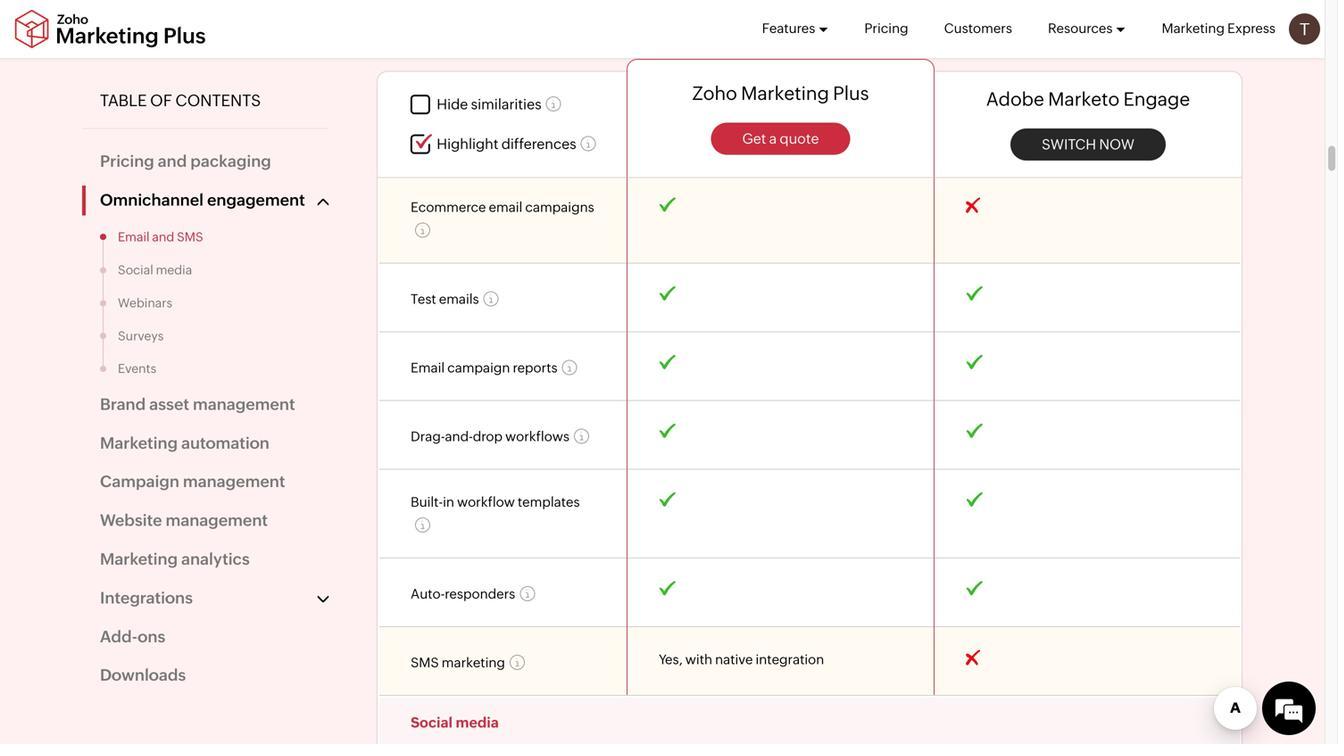 Task type: vqa. For each thing, say whether or not it's contained in the screenshot.
John Smith image
no



Task type: locate. For each thing, give the bounding box(es) containing it.
media
[[156, 263, 192, 277], [456, 715, 499, 731]]

management down automation
[[183, 473, 285, 491]]

management
[[193, 395, 295, 414], [183, 473, 285, 491], [166, 512, 268, 530]]

now
[[1099, 136, 1135, 153]]

0 horizontal spatial social media
[[118, 263, 192, 277]]

1 vertical spatial management
[[183, 473, 285, 491]]

terry turtle image
[[1289, 13, 1321, 45]]

0 vertical spatial pricing
[[865, 21, 909, 36]]

add-ons
[[100, 628, 165, 646]]

email
[[118, 230, 150, 244]]

1 vertical spatial and
[[152, 230, 174, 244]]

management up analytics
[[166, 512, 268, 530]]

switch now link
[[1011, 128, 1166, 161]]

0 vertical spatial media
[[156, 263, 192, 277]]

resources
[[1048, 21, 1113, 36]]

pricing
[[865, 21, 909, 36], [100, 152, 154, 171]]

and up omnichannel
[[158, 152, 187, 171]]

marketing up campaign
[[100, 434, 178, 452]]

table of contents
[[100, 92, 261, 110]]

pricing for pricing and packaging
[[100, 152, 154, 171]]

marketing for marketing express
[[1162, 21, 1225, 36]]

pricing and packaging
[[100, 152, 271, 171]]

integrations
[[100, 589, 193, 607]]

0 vertical spatial and
[[158, 152, 187, 171]]

yes, with native integration
[[659, 652, 824, 668]]

and for pricing
[[158, 152, 187, 171]]

1 vertical spatial social media
[[411, 715, 499, 731]]

1 vertical spatial media
[[456, 715, 499, 731]]

2 vertical spatial management
[[166, 512, 268, 530]]

marketing inside marketing express link
[[1162, 21, 1225, 36]]

0 horizontal spatial pricing
[[100, 152, 154, 171]]

0 horizontal spatial media
[[156, 263, 192, 277]]

and
[[158, 152, 187, 171], [152, 230, 174, 244]]

a
[[769, 130, 777, 147]]

0 vertical spatial social
[[118, 263, 153, 277]]

1 horizontal spatial pricing
[[865, 21, 909, 36]]

brand asset management
[[100, 395, 295, 414]]

marketing left express
[[1162, 21, 1225, 36]]

1 horizontal spatial social
[[411, 715, 453, 731]]

highlight differences
[[437, 135, 577, 152]]

get
[[742, 130, 766, 147]]

packaging
[[190, 152, 271, 171]]

website management
[[100, 512, 268, 530]]

marketing express
[[1162, 21, 1276, 36]]

marketing
[[1162, 21, 1225, 36], [741, 83, 829, 104], [100, 434, 178, 452], [100, 550, 178, 569]]

contents
[[175, 92, 261, 110]]

marketing up integrations
[[100, 550, 178, 569]]

0 vertical spatial management
[[193, 395, 295, 414]]

social media
[[118, 263, 192, 277], [411, 715, 499, 731]]

adobe
[[986, 88, 1045, 110]]

email and sms
[[118, 230, 203, 244]]

similarities
[[471, 96, 542, 113]]

events
[[118, 362, 156, 376]]

switch now
[[1042, 136, 1135, 153]]

1 vertical spatial social
[[411, 715, 453, 731]]

social
[[118, 263, 153, 277], [411, 715, 453, 731]]

pricing up omnichannel
[[100, 152, 154, 171]]

marketing express link
[[1162, 0, 1276, 57]]

asset
[[149, 395, 189, 414]]

pricing up "plus"
[[865, 21, 909, 36]]

sms
[[177, 230, 203, 244]]

management up automation
[[193, 395, 295, 414]]

campaign management
[[100, 473, 285, 491]]

omnichannel engagement
[[100, 191, 305, 209]]

1 vertical spatial pricing
[[100, 152, 154, 171]]

zoho marketingplus logo image
[[13, 9, 207, 49]]

pricing link
[[865, 0, 909, 57]]

1 horizontal spatial social media
[[411, 715, 499, 731]]

and left sms
[[152, 230, 174, 244]]

of
[[150, 92, 172, 110]]

customers
[[944, 21, 1012, 36]]



Task type: describe. For each thing, give the bounding box(es) containing it.
1 horizontal spatial media
[[456, 715, 499, 731]]

marketing for marketing analytics
[[100, 550, 178, 569]]

hide
[[437, 96, 468, 113]]

zoho marketing plus
[[692, 83, 869, 104]]

adobe marketo engage
[[986, 88, 1190, 110]]

campaign
[[100, 473, 179, 491]]

analytics
[[181, 550, 250, 569]]

webinars
[[118, 296, 172, 310]]

get a quote link
[[711, 123, 850, 155]]

with
[[686, 652, 713, 668]]

yes,
[[659, 652, 683, 668]]

brand
[[100, 395, 146, 414]]

automation
[[181, 434, 270, 452]]

marketing up get a quote in the top right of the page
[[741, 83, 829, 104]]

pricing for pricing
[[865, 21, 909, 36]]

marketo
[[1048, 88, 1120, 110]]

add-
[[100, 628, 138, 646]]

highlight
[[437, 135, 499, 152]]

management for website management
[[166, 512, 268, 530]]

quote
[[780, 130, 819, 147]]

table
[[100, 92, 147, 110]]

0 vertical spatial social media
[[118, 263, 192, 277]]

marketing for marketing automation
[[100, 434, 178, 452]]

0 horizontal spatial social
[[118, 263, 153, 277]]

customers link
[[944, 0, 1012, 57]]

website
[[100, 512, 162, 530]]

downloads
[[100, 667, 186, 685]]

marketing analytics
[[100, 550, 250, 569]]

zoho
[[692, 83, 737, 104]]

features
[[762, 21, 816, 36]]

management for campaign management
[[183, 473, 285, 491]]

get a quote
[[742, 130, 819, 147]]

ons
[[138, 628, 165, 646]]

surveys
[[118, 329, 164, 343]]

switch
[[1042, 136, 1097, 153]]

hide similarities
[[437, 96, 542, 113]]

marketing automation
[[100, 434, 270, 452]]

resources link
[[1048, 0, 1126, 57]]

integration
[[756, 652, 824, 668]]

features link
[[762, 0, 829, 57]]

native
[[715, 652, 753, 668]]

omnichannel
[[100, 191, 204, 209]]

differences
[[502, 135, 577, 152]]

plus
[[833, 83, 869, 104]]

express
[[1228, 21, 1276, 36]]

engage
[[1124, 88, 1190, 110]]

engagement
[[207, 191, 305, 209]]

and for email
[[152, 230, 174, 244]]



